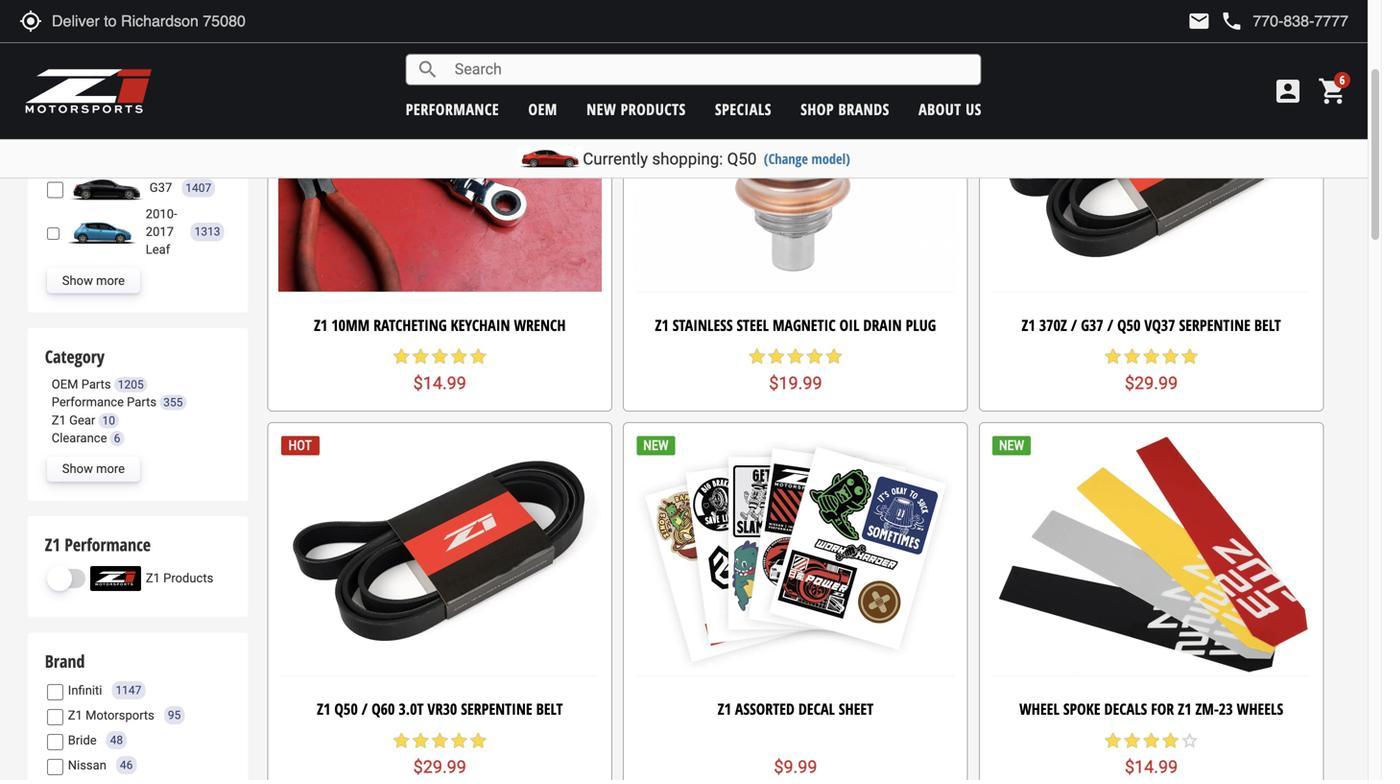 Task type: describe. For each thing, give the bounding box(es) containing it.
48
[[110, 734, 123, 747]]

q50 left vq37
[[1118, 315, 1141, 336]]

more for category
[[96, 462, 125, 476]]

$14.99 for decals
[[1125, 758, 1178, 778]]

category oem parts 1205 performance parts 355 z1 gear 10 clearance 6
[[45, 345, 183, 445]]

$14.99 for ratcheting
[[413, 373, 467, 394]]

decal
[[799, 699, 835, 720]]

1 vertical spatial performance
[[65, 534, 151, 557]]

shop brands link
[[801, 99, 890, 120]]

0 horizontal spatial serpentine
[[461, 699, 533, 720]]

phone link
[[1221, 10, 1349, 33]]

355
[[163, 396, 183, 410]]

z1 10mm ratcheting keychain wrench
[[314, 315, 566, 336]]

leaf
[[146, 242, 170, 257]]

star star star star star $29.99 for q50
[[1104, 347, 1200, 394]]

show more button for model
[[47, 268, 140, 293]]

mail phone
[[1188, 10, 1244, 33]]

stainless
[[673, 315, 733, 336]]

us
[[966, 99, 982, 120]]

z1 stainless steel magnetic oil drain plug
[[655, 315, 937, 336]]

products
[[163, 572, 213, 586]]

magnetic
[[773, 315, 836, 336]]

wrench
[[514, 315, 566, 336]]

2017
[[146, 225, 174, 239]]

search
[[416, 58, 440, 81]]

clear refinements button
[[41, 1, 193, 26]]

performance link
[[406, 99, 499, 120]]

1147
[[116, 684, 142, 698]]

vr30
[[428, 699, 457, 720]]

1313
[[195, 225, 220, 239]]

10mm
[[332, 315, 370, 336]]

new products
[[587, 99, 686, 120]]

shop brands
[[801, 99, 890, 120]]

q50 right infiniti q50 sedan hybrid v37 2014 2015 2016 2017 2018 2019 2020 vq37vhr 2.0t 3.0t 3.7l red sport redsport vr30ddtt z1 motorsports image
[[150, 91, 172, 106]]

performance inside category oem parts 1205 performance parts 355 z1 gear 10 clearance 6
[[52, 395, 124, 410]]

vq37
[[1145, 315, 1176, 336]]

decals
[[1105, 699, 1148, 720]]

wheel spoke decals for z1 zm-23 wheels
[[1020, 699, 1284, 720]]

more for model
[[96, 273, 125, 288]]

refinements
[[96, 4, 177, 23]]

nissan
[[68, 758, 106, 773]]

star star star star star_border $14.99
[[1104, 731, 1200, 778]]

95
[[168, 709, 181, 723]]

gear
[[69, 413, 95, 428]]

brand
[[45, 650, 85, 673]]

1 vertical spatial parts
[[127, 395, 157, 410]]

z1 q50 / q60 3.0t vr30 serpentine belt
[[317, 699, 563, 720]]

z1 370z / g37 / q50 vq37 serpentine belt
[[1022, 315, 1281, 336]]

account_box link
[[1268, 76, 1309, 107]]

wheel
[[1020, 699, 1060, 720]]

/ for z1 q50 / q60 3.0t vr30 serpentine belt
[[362, 699, 368, 720]]

assorted
[[735, 699, 795, 720]]

370z
[[1040, 315, 1068, 336]]

model)
[[812, 149, 851, 168]]

specials link
[[715, 99, 772, 120]]

account_box
[[1273, 76, 1304, 107]]

infiniti q50 sedan hybrid v37 2014 2015 2016 2017 2018 2019 2020 vq37vhr 2.0t 3.0t 3.7l red sport redsport vr30ddtt z1 motorsports image
[[68, 86, 145, 111]]

about
[[919, 99, 962, 120]]

new
[[587, 99, 617, 120]]

3.0t
[[399, 699, 424, 720]]

plug
[[906, 315, 937, 336]]

show for model
[[62, 273, 93, 288]]

sheet
[[839, 699, 874, 720]]

performance
[[406, 99, 499, 120]]

shop
[[801, 99, 834, 120]]

keychain
[[451, 315, 510, 336]]

wheels
[[1237, 699, 1284, 720]]

z1 for z1 stainless steel magnetic oil drain plug
[[655, 315, 669, 336]]

2 horizontal spatial /
[[1108, 315, 1114, 336]]

star star star star star $14.99
[[392, 347, 488, 394]]

2010- 2017 leaf
[[146, 207, 177, 257]]

clearance
[[52, 431, 107, 445]]

6
[[114, 432, 120, 445]]

specials
[[715, 99, 772, 120]]

oem inside category oem parts 1205 performance parts 355 z1 gear 10 clearance 6
[[52, 378, 78, 392]]

my_location
[[19, 10, 42, 33]]

clear refinements
[[57, 4, 177, 23]]

z1 performance
[[45, 534, 151, 557]]

spoke
[[1064, 699, 1101, 720]]

bride
[[68, 733, 97, 748]]

z1 products
[[146, 572, 213, 586]]



Task type: locate. For each thing, give the bounding box(es) containing it.
infiniti g35 coupe sedan v35 v36 skyline 2003 2004 2005 2006 2007 2008 3.5l vq35de revup rev up vq35hr z1 motorsports image
[[68, 116, 145, 141]]

star star star star star $29.99 down z1 370z / g37 / q50 vq37 serpentine belt
[[1104, 347, 1200, 394]]

1 show from the top
[[62, 273, 93, 288]]

parts
[[81, 378, 111, 392], [127, 395, 157, 410]]

1 show more from the top
[[62, 273, 125, 288]]

1 horizontal spatial $14.99
[[1125, 758, 1178, 778]]

0 vertical spatial more
[[96, 273, 125, 288]]

brands
[[839, 99, 890, 120]]

show down the clearance
[[62, 462, 93, 476]]

$14.99 inside star star star star star $14.99
[[413, 373, 467, 394]]

infiniti
[[68, 683, 102, 698]]

g37 up 2010- in the top of the page
[[150, 181, 172, 195]]

infiniti g37 coupe sedan convertible v36 cv36 hv36 skyline 2008 2009 2010 2011 2012 2013 3.7l vq37vhr z1 motorsports image
[[68, 176, 145, 201]]

show for category
[[62, 462, 93, 476]]

$9.99
[[774, 758, 818, 778]]

ratcheting
[[374, 315, 447, 336]]

1 vertical spatial oem
[[52, 378, 78, 392]]

z1 for z1 products
[[146, 572, 160, 586]]

0 vertical spatial star star star star star $29.99
[[1104, 347, 1200, 394]]

z1 for z1 370z / g37 / q50 vq37 serpentine belt
[[1022, 315, 1036, 336]]

0 horizontal spatial $14.99
[[413, 373, 467, 394]]

2 more from the top
[[96, 462, 125, 476]]

star
[[392, 347, 411, 367], [411, 347, 430, 367], [430, 347, 450, 367], [450, 347, 469, 367], [469, 347, 488, 367], [748, 347, 767, 367], [767, 347, 786, 367], [786, 347, 806, 367], [806, 347, 825, 367], [825, 347, 844, 367], [1104, 347, 1123, 367], [1123, 347, 1142, 367], [1142, 347, 1161, 367], [1161, 347, 1181, 367], [1181, 347, 1200, 367], [392, 731, 411, 751], [411, 731, 430, 751], [430, 731, 450, 751], [450, 731, 469, 751], [469, 731, 488, 751], [1104, 731, 1123, 751], [1123, 731, 1142, 751], [1142, 731, 1161, 751], [1161, 731, 1181, 751]]

(change model) link
[[764, 149, 851, 168]]

$14.99
[[413, 373, 467, 394], [1125, 758, 1178, 778]]

new products link
[[587, 99, 686, 120]]

category
[[45, 345, 105, 369]]

zm-
[[1196, 699, 1219, 720]]

shopping_cart
[[1318, 76, 1349, 107]]

mail
[[1188, 10, 1211, 33]]

1 vertical spatial $14.99
[[1125, 758, 1178, 778]]

Search search field
[[440, 55, 981, 84]]

oem left "new"
[[529, 99, 558, 120]]

2 show more button from the top
[[47, 457, 140, 482]]

1 vertical spatial show
[[62, 462, 93, 476]]

z1 motorsports logo image
[[24, 67, 153, 115]]

more down null image
[[96, 273, 125, 288]]

serpentine
[[1180, 315, 1251, 336], [461, 699, 533, 720]]

show more down the clearance
[[62, 462, 125, 476]]

0 vertical spatial show more button
[[47, 268, 140, 293]]

q50 left (change
[[727, 149, 757, 169]]

show more button for category
[[47, 457, 140, 482]]

star star star star star $29.99 down z1 q50 / q60 3.0t vr30 serpentine belt in the left of the page
[[392, 731, 488, 778]]

$14.99 down 'wheel spoke decals for z1 zm-23 wheels'
[[1125, 758, 1178, 778]]

1 horizontal spatial parts
[[127, 395, 157, 410]]

1 vertical spatial g37
[[1081, 315, 1104, 336]]

show more down null image
[[62, 273, 125, 288]]

about us link
[[919, 99, 982, 120]]

$14.99 inside star star star star star_border $14.99
[[1125, 758, 1178, 778]]

z1 for z1 10mm ratcheting keychain wrench
[[314, 315, 328, 336]]

z1 motorsports
[[68, 708, 154, 723]]

$29.99 for q50
[[1125, 373, 1178, 394]]

z1
[[314, 315, 328, 336], [655, 315, 669, 336], [1022, 315, 1036, 336], [52, 413, 66, 428], [45, 534, 60, 557], [146, 572, 160, 586], [317, 699, 331, 720], [718, 699, 732, 720], [1178, 699, 1192, 720], [68, 708, 82, 723]]

z1 for z1 assorted decal sheet
[[718, 699, 732, 720]]

show more
[[62, 273, 125, 288], [62, 462, 125, 476]]

/ left q60
[[362, 699, 368, 720]]

2 show more from the top
[[62, 462, 125, 476]]

clear
[[57, 4, 92, 23]]

0 horizontal spatial oem
[[52, 378, 78, 392]]

star_border
[[1181, 731, 1200, 751]]

1 horizontal spatial /
[[1071, 315, 1078, 336]]

1 vertical spatial $29.99
[[413, 758, 467, 778]]

1 horizontal spatial star star star star star $29.99
[[1104, 347, 1200, 394]]

2 show from the top
[[62, 462, 93, 476]]

0 vertical spatial oem
[[529, 99, 558, 120]]

q50
[[150, 91, 172, 106], [727, 149, 757, 169], [1118, 315, 1141, 336], [335, 699, 358, 720]]

None checkbox
[[47, 760, 63, 776]]

show more button
[[47, 268, 140, 293], [47, 457, 140, 482]]

1 vertical spatial show more
[[62, 462, 125, 476]]

more down 6
[[96, 462, 125, 476]]

1 horizontal spatial oem
[[529, 99, 558, 120]]

None checkbox
[[47, 93, 63, 109], [47, 122, 63, 139], [47, 182, 63, 198], [47, 226, 59, 242], [47, 685, 63, 701], [47, 710, 63, 726], [47, 735, 63, 751], [47, 93, 63, 109], [47, 122, 63, 139], [47, 182, 63, 198], [47, 226, 59, 242], [47, 685, 63, 701], [47, 710, 63, 726], [47, 735, 63, 751]]

shopping_cart link
[[1314, 76, 1349, 107]]

1407
[[186, 181, 211, 195]]

1 vertical spatial show more button
[[47, 457, 140, 482]]

serpentine right vr30
[[461, 699, 533, 720]]

parts down the 1205 at the left
[[127, 395, 157, 410]]

q60
[[372, 699, 395, 720]]

1 horizontal spatial g37
[[1081, 315, 1104, 336]]

oem link
[[529, 99, 558, 120]]

about us
[[919, 99, 982, 120]]

1205
[[118, 378, 144, 392]]

shopping:
[[652, 149, 723, 169]]

$29.99 down z1 q50 / q60 3.0t vr30 serpentine belt in the left of the page
[[413, 758, 467, 778]]

oem
[[529, 99, 558, 120], [52, 378, 78, 392]]

z1 for z1 performance
[[45, 534, 60, 557]]

oem down category
[[52, 378, 78, 392]]

g37 right 370z
[[1081, 315, 1104, 336]]

$14.99 down z1 10mm ratcheting keychain wrench
[[413, 373, 467, 394]]

z1 for z1 q50 / q60 3.0t vr30 serpentine belt
[[317, 699, 331, 720]]

null image
[[64, 220, 141, 245]]

0 horizontal spatial belt
[[536, 699, 563, 720]]

g37
[[150, 181, 172, 195], [1081, 315, 1104, 336]]

show more button down null image
[[47, 268, 140, 293]]

$29.99 for vr30
[[413, 758, 467, 778]]

1 more from the top
[[96, 273, 125, 288]]

2010-
[[146, 207, 177, 221]]

0 vertical spatial serpentine
[[1180, 315, 1251, 336]]

show more for model
[[62, 273, 125, 288]]

steel
[[737, 315, 769, 336]]

/ right 370z
[[1071, 315, 1078, 336]]

star star star star star $29.99
[[1104, 347, 1200, 394], [392, 731, 488, 778]]

1 vertical spatial more
[[96, 462, 125, 476]]

parts left the 1205 at the left
[[81, 378, 111, 392]]

0 horizontal spatial $29.99
[[413, 758, 467, 778]]

show down null image
[[62, 273, 93, 288]]

model
[[45, 55, 88, 79]]

$19.99
[[769, 373, 822, 394]]

currently shopping: q50 (change model)
[[583, 149, 851, 169]]

(change
[[764, 149, 808, 168]]

1 show more button from the top
[[47, 268, 140, 293]]

star star star star star $19.99
[[748, 347, 844, 394]]

oil
[[840, 315, 860, 336]]

46
[[120, 759, 133, 772]]

performance up z1 products
[[65, 534, 151, 557]]

z1 assorted decal sheet
[[718, 699, 874, 720]]

0 horizontal spatial /
[[362, 699, 368, 720]]

0 vertical spatial performance
[[52, 395, 124, 410]]

1 horizontal spatial belt
[[1255, 315, 1281, 336]]

show more for category
[[62, 462, 125, 476]]

mail link
[[1188, 10, 1211, 33]]

23
[[1219, 699, 1234, 720]]

1 vertical spatial belt
[[536, 699, 563, 720]]

phone
[[1221, 10, 1244, 33]]

performance up gear on the bottom
[[52, 395, 124, 410]]

1 vertical spatial star star star star star $29.99
[[392, 731, 488, 778]]

star star star star star $29.99 for vr30
[[392, 731, 488, 778]]

0 vertical spatial $29.99
[[1125, 373, 1178, 394]]

/ left vq37
[[1108, 315, 1114, 336]]

currently
[[583, 149, 648, 169]]

belt
[[1255, 315, 1281, 336], [536, 699, 563, 720]]

0 vertical spatial show more
[[62, 273, 125, 288]]

z1 for z1 motorsports
[[68, 708, 82, 723]]

1 vertical spatial serpentine
[[461, 699, 533, 720]]

motorsports
[[86, 708, 154, 723]]

z1 inside category oem parts 1205 performance parts 355 z1 gear 10 clearance 6
[[52, 413, 66, 428]]

0 vertical spatial show
[[62, 273, 93, 288]]

10
[[102, 414, 115, 428]]

1 horizontal spatial $29.99
[[1125, 373, 1178, 394]]

$29.99 down z1 370z / g37 / q50 vq37 serpentine belt
[[1125, 373, 1178, 394]]

for
[[1151, 699, 1175, 720]]

0 horizontal spatial g37
[[150, 181, 172, 195]]

1 horizontal spatial serpentine
[[1180, 315, 1251, 336]]

serpentine right vq37
[[1180, 315, 1251, 336]]

performance
[[52, 395, 124, 410], [65, 534, 151, 557]]

products
[[621, 99, 686, 120]]

0 horizontal spatial parts
[[81, 378, 111, 392]]

0 vertical spatial parts
[[81, 378, 111, 392]]

0 horizontal spatial star star star star star $29.99
[[392, 731, 488, 778]]

0 vertical spatial g37
[[150, 181, 172, 195]]

/ for z1 370z / g37 / q50 vq37 serpentine belt
[[1071, 315, 1078, 336]]

q50 left q60
[[335, 699, 358, 720]]

show more button down the clearance
[[47, 457, 140, 482]]

0 vertical spatial belt
[[1255, 315, 1281, 336]]

show
[[62, 273, 93, 288], [62, 462, 93, 476]]

0 vertical spatial $14.99
[[413, 373, 467, 394]]

drain
[[864, 315, 902, 336]]



Task type: vqa. For each thing, say whether or not it's contained in the screenshot.
Front:
no



